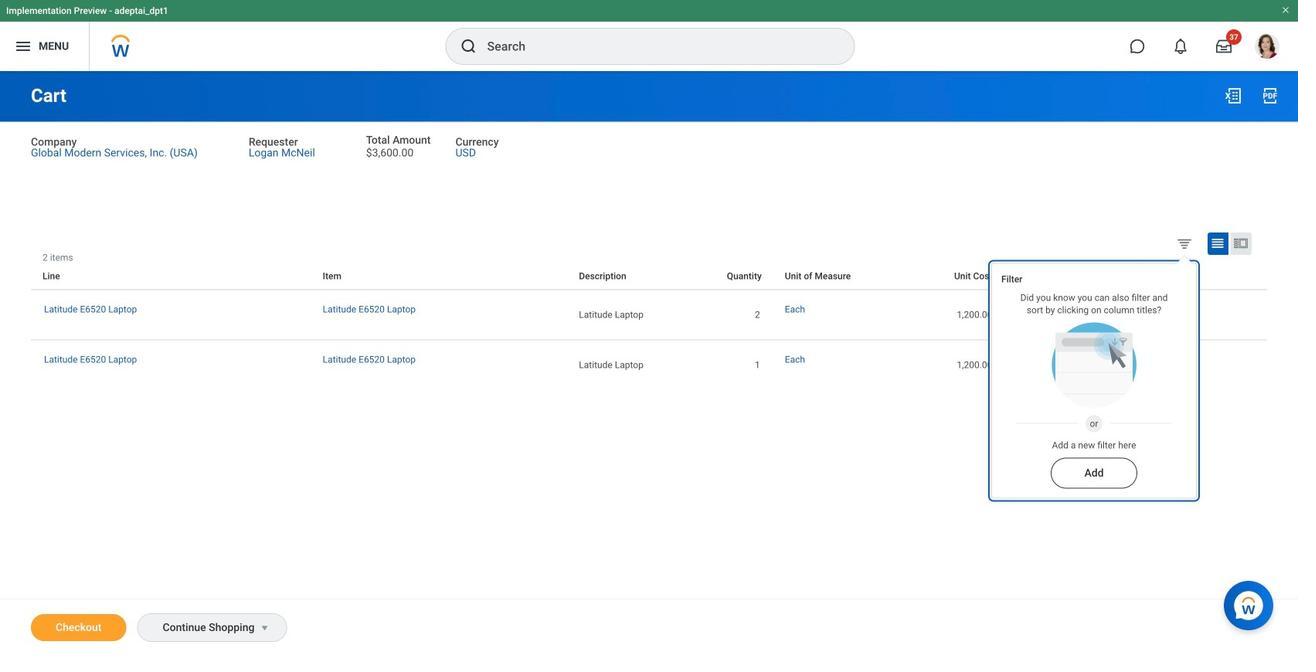 Task type: locate. For each thing, give the bounding box(es) containing it.
option group
[[1174, 232, 1264, 258]]

dialog
[[992, 248, 1197, 499]]

view printable version (pdf) image
[[1262, 87, 1280, 105]]

banner
[[0, 0, 1299, 71]]

toggle to grid view image
[[1211, 236, 1226, 251]]

main content
[[0, 71, 1299, 656]]

toolbar
[[1256, 252, 1268, 263]]

select to filter grid data image
[[1177, 235, 1194, 252]]

notifications large image
[[1174, 39, 1189, 54]]



Task type: describe. For each thing, give the bounding box(es) containing it.
export to excel image
[[1225, 87, 1243, 105]]

justify image
[[14, 37, 32, 56]]

toggle to list detail view image
[[1234, 236, 1249, 251]]

Toggle to Grid view radio
[[1208, 233, 1229, 255]]

inbox large image
[[1217, 39, 1232, 54]]

profile logan mcneil image
[[1255, 34, 1280, 62]]

Toggle to List Detail view radio
[[1232, 233, 1252, 255]]

caret down image
[[255, 622, 274, 635]]

close environment banner image
[[1282, 5, 1291, 15]]

Search Workday  search field
[[487, 29, 823, 63]]

search image
[[460, 37, 478, 56]]



Task type: vqa. For each thing, say whether or not it's contained in the screenshot.
Organization Survey
no



